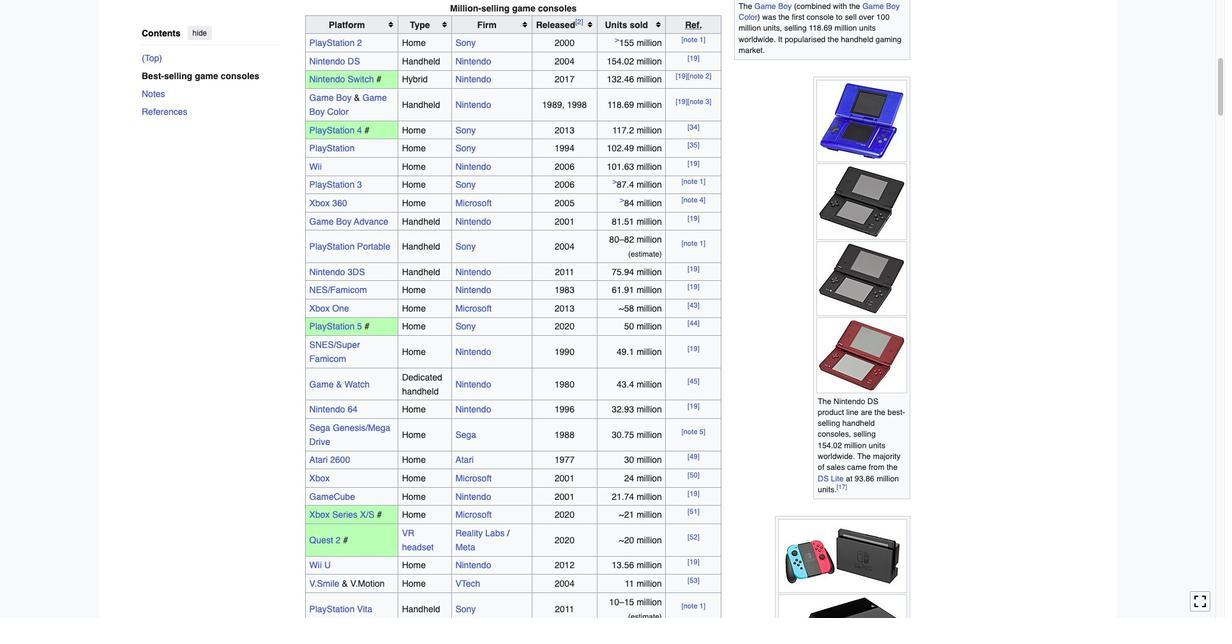 Task type: describe. For each thing, give the bounding box(es) containing it.
~21
[[619, 510, 634, 520]]

nintendo link for nintendo 64
[[456, 404, 491, 415]]

2600
[[330, 455, 350, 465]]

[note left "2]"
[[688, 72, 704, 81]]

game down xbox 360
[[310, 216, 334, 226]]

game down famicom
[[310, 379, 334, 389]]

[note 5]
[[682, 427, 706, 436]]

154.02 million inside the nintendo ds product line are the best- selling handheld consoles, selling 154.02 million units worldwide. the majority of sales came from the ds lite
[[818, 441, 867, 450]]

2 horizontal spatial ds
[[868, 396, 879, 406]]

the left first
[[779, 12, 790, 22]]

selling inside the ) was the first console to sell over 100 million units, selling 118.69 million units worldwide. it popularised the handheld gaming market.
[[785, 23, 807, 33]]

[note for 2006
[[682, 177, 698, 186]]

nintendo switch #
[[310, 74, 382, 85]]

[19] link for 75.94 million
[[688, 264, 700, 273]]

portable
[[357, 241, 391, 252]]

game up was
[[755, 1, 776, 11]]

reality
[[456, 528, 483, 538]]

43.4 million
[[617, 379, 662, 389]]

2 handheld from the top
[[402, 100, 440, 110]]

nintendo 64 link
[[310, 404, 358, 415]]

meta link
[[456, 542, 476, 552]]

playstation for playstation 4 #
[[310, 125, 355, 135]]

released
[[536, 20, 576, 30]]

nintendo for nintendo link corresponding to gamecube
[[456, 492, 491, 502]]

game boy &
[[310, 93, 363, 103]]

4
[[357, 125, 362, 135]]

2013 for ~58 million
[[555, 303, 575, 314]]

132.46 million
[[607, 74, 662, 85]]

> 155 million
[[615, 35, 662, 48]]

atari for atari link
[[456, 455, 474, 465]]

vtech link
[[456, 579, 480, 589]]

0 vertical spatial &
[[354, 93, 360, 103]]

nintendo link for snes/super famicom
[[456, 347, 491, 357]]

sony link for 2000
[[456, 38, 476, 48]]

[53]
[[688, 576, 700, 585]]

[2] link
[[576, 17, 584, 26]]

labs
[[485, 528, 505, 538]]

sony for 2004
[[456, 241, 476, 252]]

nintendo for game & watch's nintendo link
[[456, 379, 491, 389]]

nintendo inside the nintendo ds product line are the best- selling handheld consoles, selling 154.02 million units worldwide. the majority of sales came from the ds lite
[[834, 396, 866, 406]]

50 million
[[624, 322, 662, 332]]

ref.
[[685, 20, 702, 30]]

selling inside "link"
[[164, 71, 192, 81]]

handheld for playstation vita
[[402, 604, 440, 614]]

nintendo link for nintendo 3ds
[[456, 267, 491, 277]]

> link for 155 million
[[615, 35, 619, 44]]

# for quest 2 #
[[343, 535, 348, 545]]

155 million
[[619, 38, 662, 48]]

2]
[[706, 72, 712, 81]]

handheld for game boy advance
[[402, 216, 440, 226]]

units
[[605, 20, 628, 30]]

to
[[836, 12, 843, 22]]

the nintendo ds product line are the best- selling handheld consoles, selling 154.02 million units worldwide. the majority of sales came from the ds lite
[[818, 396, 906, 483]]

[note for 2005
[[682, 196, 698, 205]]

playstation link
[[310, 143, 355, 153]]

> for 84 million
[[620, 196, 624, 205]]

meta
[[456, 542, 476, 552]]

home for xbox
[[402, 473, 426, 484]]

home for gamecube
[[402, 492, 426, 502]]

118.69 million inside the ) was the first console to sell over 100 million units, selling 118.69 million units worldwide. it popularised the handheld gaming market.
[[809, 23, 857, 33]]

[19] link for 154.02 million
[[688, 54, 700, 63]]

2 horizontal spatial the
[[858, 452, 871, 461]]

(combined
[[794, 1, 831, 11]]

atari for atari 2600
[[310, 455, 328, 465]]

> 84 million
[[620, 196, 662, 208]]

4 [note 1] from the top
[[682, 602, 706, 611]]

[19] for 81.51 million
[[688, 214, 700, 223]]

nintendo for 3rd nintendo link from the top of the page
[[456, 100, 491, 110]]

dedicated handheld
[[402, 372, 442, 396]]

best-selling game consoles link
[[142, 67, 290, 85]]

[note 1] for (estimate)
[[682, 239, 706, 248]]

v.smile link
[[310, 579, 339, 589]]

vtech
[[456, 579, 480, 589]]

[19] for 75.94 million
[[688, 264, 700, 273]]

[19] for 61.91 million
[[688, 283, 700, 292]]

playstation for playstation
[[310, 143, 355, 153]]

11 million
[[625, 579, 662, 589]]

[note 4] link
[[682, 196, 706, 205]]

sony for 2006
[[456, 180, 476, 190]]

117.2 million
[[613, 125, 662, 135]]

80–82 million
[[610, 234, 662, 245]]

the game boy (combined with the
[[739, 1, 863, 11]]

nintendo link for wii
[[456, 161, 491, 172]]

playstation 4 link
[[310, 125, 362, 135]]

quest
[[310, 535, 333, 545]]

sega link
[[456, 430, 477, 440]]

1980
[[555, 379, 575, 389]]

[35]
[[688, 141, 700, 150]]

4 [note 1] link from the top
[[682, 602, 706, 611]]

50
[[624, 322, 634, 332]]

wii link
[[310, 161, 322, 172]]

~58 million
[[619, 303, 662, 314]]

game & watch link
[[310, 379, 370, 389]]

product
[[818, 407, 845, 417]]

> link for 87.4 million
[[613, 177, 617, 186]]

2006 for sony
[[555, 180, 575, 190]]

home for nes/famicom
[[402, 285, 426, 295]]

[52]
[[688, 533, 700, 542]]

selling down 'are' at the right
[[854, 429, 876, 439]]

nes/famicom link
[[310, 285, 367, 295]]

game down switch
[[363, 93, 387, 103]]

gaming
[[876, 34, 902, 44]]

selling down product
[[818, 418, 841, 428]]

at 93.86 million units.
[[818, 474, 899, 494]]

81.51 million
[[612, 216, 662, 226]]

2020 for 50
[[555, 322, 575, 332]]

4 1] from the top
[[700, 602, 706, 611]]

v.smile
[[310, 579, 339, 589]]

million for ~21 million
[[637, 510, 662, 520]]

xbox 360 link
[[310, 198, 347, 208]]

0 horizontal spatial 118.69 million
[[608, 100, 662, 110]]

headset
[[402, 542, 434, 552]]

sony for 1994
[[456, 143, 476, 153]]

nintendo for nintendo ds
[[310, 56, 345, 66]]

# for nintendo switch #
[[377, 74, 382, 85]]

4 xbox from the top
[[310, 510, 330, 520]]

home for playstation 3
[[402, 180, 426, 190]]

sony for 2000
[[456, 38, 476, 48]]

[note for 2000
[[682, 35, 698, 44]]

[2]
[[576, 17, 584, 26]]

home for sega genesis/mega drive
[[402, 430, 426, 440]]

nintendo for nintendo link associated with nes/famicom
[[456, 285, 491, 295]]

xbox for xbox 360
[[310, 198, 330, 208]]

nintendo link for nes/famicom
[[456, 285, 491, 295]]

0 horizontal spatial game boy color
[[310, 93, 387, 117]]

1] for (estimate)
[[700, 239, 706, 248]]

wii u link
[[310, 560, 331, 571]]

drive
[[310, 437, 330, 447]]

0 vertical spatial game boy link
[[755, 1, 792, 11]]

million-selling game consoles
[[450, 3, 577, 13]]

nintendo for second nintendo link from the top of the page
[[456, 74, 491, 85]]

# for playstation 5 #
[[365, 322, 370, 332]]

majority
[[873, 452, 901, 461]]

[53] link
[[688, 576, 700, 585]]

3]
[[706, 97, 712, 106]]

xbox 360
[[310, 198, 347, 208]]

93.86 million
[[855, 474, 899, 483]]

microsoft link for 2013
[[456, 303, 492, 314]]

sold
[[630, 20, 648, 30]]

2013 for 117.2 million
[[555, 125, 575, 135]]

0 vertical spatial 154.02 million
[[607, 56, 662, 66]]

came
[[848, 463, 867, 472]]

consoles for best-selling game consoles
[[221, 71, 260, 81]]

worldwide. for units,
[[739, 34, 776, 44]]

[note 1] for 87.4 million
[[682, 177, 706, 186]]

16 home from the top
[[402, 510, 426, 520]]

[17]
[[837, 483, 848, 491]]

notes link
[[142, 85, 280, 103]]

genesis/mega
[[333, 423, 391, 433]]

2 nintendo link from the top
[[456, 74, 491, 85]]

30 million
[[624, 455, 662, 465]]

1977
[[555, 455, 575, 465]]

sony link for 1994
[[456, 143, 476, 153]]

sega genesis/mega drive link
[[310, 423, 391, 447]]

game & watch
[[310, 379, 370, 389]]

handheld inside dedicated handheld
[[402, 386, 439, 396]]

2000
[[555, 38, 575, 48]]

playstation portable
[[310, 241, 391, 252]]

the for the game boy (combined with the
[[739, 1, 753, 11]]

the down 'majority'
[[887, 463, 898, 472]]

nintendo link for game boy advance
[[456, 216, 491, 226]]

fullscreen image
[[1194, 596, 1207, 608]]

color for game boy color link to the top
[[739, 12, 758, 22]]

microsoft link for 2020
[[456, 510, 492, 520]]

2006 for nintendo
[[555, 161, 575, 172]]

1] for 87.4 million
[[700, 177, 706, 186]]

1 vertical spatial game boy link
[[310, 93, 352, 103]]

sony for 2011
[[456, 604, 476, 614]]

> for 155 million
[[615, 35, 619, 44]]

units for 118.69 million
[[860, 23, 876, 33]]

worldwide. for consoles,
[[818, 452, 855, 461]]

playstation 4 #
[[310, 125, 370, 135]]

xbox one link
[[310, 303, 349, 314]]

)
[[758, 12, 760, 22]]

playstation for playstation 5 #
[[310, 322, 355, 332]]

consoles for million-selling game consoles
[[538, 3, 577, 13]]



Task type: vqa. For each thing, say whether or not it's contained in the screenshot.


Task type: locate. For each thing, give the bounding box(es) containing it.
worldwide. inside the ) was the first console to sell over 100 million units, selling 118.69 million units worldwide. it popularised the handheld gaming market.
[[739, 34, 776, 44]]

1 atari from the left
[[310, 455, 328, 465]]

[19]
[[688, 54, 700, 63], [676, 72, 688, 81], [676, 97, 688, 106], [688, 159, 700, 168], [688, 214, 700, 223], [688, 264, 700, 273], [688, 283, 700, 292], [688, 345, 700, 353], [688, 402, 700, 411], [688, 489, 700, 498], [688, 558, 700, 567]]

1988
[[555, 430, 575, 440]]

0 vertical spatial 2006
[[555, 161, 575, 172]]

xbox left 360
[[310, 198, 330, 208]]

the up came
[[858, 452, 871, 461]]

3 [note 1] from the top
[[682, 239, 706, 248]]

2 2020 from the top
[[555, 510, 575, 520]]

4 nintendo link from the top
[[456, 161, 491, 172]]

2006
[[555, 161, 575, 172], [555, 180, 575, 190]]

playstation up 'nintendo 3ds' "link" at top
[[310, 241, 355, 252]]

playstation for playstation portable
[[310, 241, 355, 252]]

# right quest 2 link
[[343, 535, 348, 545]]

2 2013 from the top
[[555, 303, 575, 314]]

the right 'are' at the right
[[875, 407, 886, 417]]

1 1] from the top
[[700, 35, 706, 44]]

[note left 5] on the bottom of page
[[682, 427, 698, 436]]

handheld down dedicated
[[402, 386, 439, 396]]

1 vertical spatial >
[[613, 177, 617, 186]]

1] down 4]
[[700, 239, 706, 248]]

2 vertical spatial >
[[620, 196, 624, 205]]

[note for 1988
[[682, 427, 698, 436]]

1 xbox from the top
[[310, 198, 330, 208]]

0 vertical spatial consoles
[[538, 3, 577, 13]]

[note 1] link
[[682, 35, 706, 44], [682, 177, 706, 186], [682, 239, 706, 248], [682, 602, 706, 611]]

# right '5'
[[365, 322, 370, 332]]

2001 for 21.74 million
[[555, 492, 575, 502]]

2 for quest
[[336, 535, 341, 545]]

3 2004 from the top
[[555, 579, 575, 589]]

reality labs link
[[456, 528, 505, 538]]

[note 1] link down [53]
[[682, 602, 706, 611]]

[19] link for 49.1 million
[[688, 345, 700, 353]]

> down units
[[615, 35, 619, 44]]

nes/famicom
[[310, 285, 367, 295]]

2 for playstation
[[357, 38, 362, 48]]

> 87.4 million
[[613, 177, 662, 190]]

home for snes/super famicom
[[402, 347, 426, 357]]

5 playstation from the top
[[310, 241, 355, 252]]

wii u
[[310, 560, 331, 571]]

dedicated
[[402, 372, 442, 382]]

2 2004 from the top
[[555, 241, 575, 252]]

0 vertical spatial 2
[[357, 38, 362, 48]]

21.74 million
[[612, 492, 662, 502]]

0 horizontal spatial game boy link
[[310, 93, 352, 103]]

118.69 million down the 132.46 million
[[608, 100, 662, 110]]

selling up firm
[[482, 3, 510, 13]]

xbox down atari 2600 in the left bottom of the page
[[310, 473, 330, 484]]

[35] link
[[688, 141, 700, 150]]

playstation up nintendo ds link
[[310, 38, 355, 48]]

1 vertical spatial worldwide.
[[818, 452, 855, 461]]

microsoft for 2005
[[456, 198, 492, 208]]

> down 101.63 million
[[613, 177, 617, 186]]

6 sony from the top
[[456, 322, 476, 332]]

[51] link
[[688, 507, 700, 516]]

ds up 'are' at the right
[[868, 396, 879, 406]]

1 vertical spatial wii
[[310, 560, 322, 571]]

vr
[[402, 528, 415, 538]]

5 sony from the top
[[456, 241, 476, 252]]

units down over
[[860, 23, 876, 33]]

5 sony link from the top
[[456, 241, 476, 252]]

2 vertical spatial the
[[858, 452, 871, 461]]

1 vertical spatial consoles
[[221, 71, 260, 81]]

[note 1] link down ref.
[[682, 35, 706, 44]]

3 handheld from the top
[[402, 216, 440, 226]]

microsoft for 2001
[[456, 473, 492, 484]]

home for atari 2600
[[402, 455, 426, 465]]

game boy advance
[[310, 216, 389, 226]]

at
[[846, 474, 853, 483]]

4 sony link from the top
[[456, 180, 476, 190]]

0 vertical spatial units
[[860, 23, 876, 33]]

3 [note 1] link from the top
[[682, 239, 706, 248]]

[19] link for 61.91 million
[[688, 283, 700, 292]]

2006 up 2005
[[555, 180, 575, 190]]

1 2011 from the top
[[555, 267, 574, 277]]

playstation for playstation vita
[[310, 604, 355, 614]]

4 home from the top
[[402, 161, 426, 172]]

0 vertical spatial ds
[[348, 56, 360, 66]]

4 microsoft link from the top
[[456, 510, 492, 520]]

game up over
[[863, 1, 884, 11]]

2006 down 1994
[[555, 161, 575, 172]]

[note 1] down '[note 4]'
[[682, 239, 706, 248]]

playstation up the playstation link at the left of page
[[310, 125, 355, 135]]

home for playstation
[[402, 143, 426, 153]]

154.02 million up the 132.46 million
[[607, 56, 662, 66]]

1 nintendo link from the top
[[456, 56, 491, 66]]

boy down 360
[[336, 216, 352, 226]]

12 home from the top
[[402, 430, 426, 440]]

4]
[[700, 196, 706, 205]]

v.smile & v.motion
[[310, 579, 385, 589]]

million right ~20
[[637, 535, 662, 545]]

the up product
[[818, 396, 832, 406]]

1 horizontal spatial game boy color link
[[739, 1, 900, 22]]

atari up xbox link
[[310, 455, 328, 465]]

[19] link for 101.63 million
[[688, 159, 700, 168]]

1 vertical spatial 2020
[[555, 510, 575, 520]]

15 home from the top
[[402, 492, 426, 502]]

5]
[[700, 427, 706, 436]]

2 home from the top
[[402, 125, 426, 135]]

worldwide. up market.
[[739, 34, 776, 44]]

[43]
[[688, 301, 700, 310]]

million for 50 million
[[637, 322, 662, 332]]

132.46
[[607, 74, 634, 85]]

nintendo 3ds link
[[310, 267, 365, 277]]

0 horizontal spatial worldwide.
[[739, 34, 776, 44]]

[note 1] link down '[note 4]'
[[682, 239, 706, 248]]

game boy color
[[739, 1, 900, 22], [310, 93, 387, 117]]

1 microsoft link from the top
[[456, 198, 492, 208]]

units inside the nintendo ds product line are the best- selling handheld consoles, selling 154.02 million units worldwide. the majority of sales came from the ds lite
[[869, 441, 886, 450]]

7 home from the top
[[402, 285, 426, 295]]

3 1] from the top
[[700, 239, 706, 248]]

102.49 million
[[607, 143, 662, 153]]

1 vertical spatial game boy color
[[310, 93, 387, 117]]

game boy link
[[755, 1, 792, 11], [310, 93, 352, 103]]

1 microsoft from the top
[[456, 198, 492, 208]]

nintendo for nintendo link associated with game boy advance
[[456, 216, 491, 226]]

game down nintendo switch link
[[310, 93, 334, 103]]

2005
[[555, 198, 575, 208]]

2 playstation from the top
[[310, 125, 355, 135]]

1 2013 from the top
[[555, 125, 575, 135]]

10 nintendo link from the top
[[456, 404, 491, 415]]

the up market.
[[739, 1, 753, 11]]

boy up first
[[778, 1, 792, 11]]

[note down [53]
[[682, 602, 698, 611]]

wii left u
[[310, 560, 322, 571]]

advance
[[354, 216, 389, 226]]

0 vertical spatial 2011
[[555, 267, 574, 277]]

2 right 'quest'
[[336, 535, 341, 545]]

game boy advance link
[[310, 216, 389, 226]]

1 horizontal spatial 154.02 million
[[818, 441, 867, 450]]

1] up 4]
[[700, 177, 706, 186]]

6 sony link from the top
[[456, 322, 476, 332]]

360
[[332, 198, 347, 208]]

gamecube link
[[310, 492, 355, 502]]

[note 4]
[[682, 196, 706, 205]]

1 horizontal spatial worldwide.
[[818, 452, 855, 461]]

xbox down 'gamecube' link
[[310, 510, 330, 520]]

7 sony link from the top
[[456, 604, 476, 614]]

1 horizontal spatial ds
[[818, 474, 829, 483]]

million down ')'
[[739, 23, 761, 33]]

1 vertical spatial the
[[818, 396, 832, 406]]

1 sony link from the top
[[456, 38, 476, 48]]

units sold
[[605, 20, 648, 30]]

[note left 3]
[[688, 97, 704, 106]]

0 vertical spatial >
[[615, 35, 619, 44]]

1 horizontal spatial color
[[739, 12, 758, 22]]

boy
[[778, 1, 792, 11], [887, 1, 900, 11], [336, 93, 352, 103], [310, 107, 325, 117], [336, 216, 352, 226]]

handheld for playstation portable
[[402, 241, 440, 252]]

home for wii u
[[402, 560, 426, 571]]

wii for the wii link
[[310, 161, 322, 172]]

home for wii
[[402, 161, 426, 172]]

ds
[[348, 56, 360, 66], [868, 396, 879, 406], [818, 474, 829, 483]]

4 playstation from the top
[[310, 180, 355, 190]]

7 playstation from the top
[[310, 604, 355, 614]]

1 wii from the top
[[310, 161, 322, 172]]

ds lite link
[[818, 474, 844, 483]]

1 vertical spatial game boy color link
[[310, 93, 387, 117]]

0 vertical spatial worldwide.
[[739, 34, 776, 44]]

7 sony from the top
[[456, 604, 476, 614]]

2 sony from the top
[[456, 125, 476, 135]]

3 playstation from the top
[[310, 143, 355, 153]]

1 vertical spatial ds
[[868, 396, 879, 406]]

1 horizontal spatial the
[[818, 396, 832, 406]]

1 vertical spatial handheld
[[402, 386, 439, 396]]

2012
[[555, 560, 575, 571]]

1 [note 1] from the top
[[682, 35, 706, 44]]

sega for sega genesis/mega drive
[[310, 423, 330, 433]]

nintendo for wii nintendo link
[[456, 161, 491, 172]]

1 2001 from the top
[[555, 216, 575, 226]]

> link down units
[[615, 35, 619, 44]]

11 nintendo link from the top
[[456, 492, 491, 502]]

sega up the drive
[[310, 423, 330, 433]]

2 vertical spatial handheld
[[843, 418, 875, 428]]

sony link for 2004
[[456, 241, 476, 252]]

it
[[778, 34, 783, 44]]

0 vertical spatial color
[[739, 12, 758, 22]]

0 vertical spatial 2004
[[555, 56, 575, 66]]

ds down of
[[818, 474, 829, 483]]

3 nintendo link from the top
[[456, 100, 491, 110]]

sony for 2020
[[456, 322, 476, 332]]

3 microsoft link from the top
[[456, 473, 492, 484]]

line
[[847, 407, 859, 417]]

9 home from the top
[[402, 322, 426, 332]]

9 nintendo link from the top
[[456, 379, 491, 389]]

0 vertical spatial 2013
[[555, 125, 575, 135]]

units inside the ) was the first console to sell over 100 million units, selling 118.69 million units worldwide. it popularised the handheld gaming market.
[[860, 23, 876, 33]]

xbox left one
[[310, 303, 330, 314]]

2017
[[555, 74, 575, 85]]

1 2006 from the top
[[555, 161, 575, 172]]

[52] link
[[688, 533, 700, 542]]

1 vertical spatial color
[[327, 107, 349, 117]]

console
[[807, 12, 834, 22]]

1 vertical spatial 154.02 million
[[818, 441, 867, 450]]

[19] for 49.1 million
[[688, 345, 700, 353]]

2004 down 2000
[[555, 56, 575, 66]]

1 playstation from the top
[[310, 38, 355, 48]]

0 vertical spatial handheld
[[841, 34, 874, 44]]

are
[[861, 407, 873, 417]]

[note down '[note 4]'
[[682, 239, 698, 248]]

the up sell
[[850, 1, 861, 11]]

0 vertical spatial 2020
[[555, 322, 575, 332]]

units for 154.02 million
[[869, 441, 886, 450]]

& left watch
[[336, 379, 342, 389]]

1 vertical spatial 2001
[[555, 473, 575, 484]]

[19] link for 81.51 million
[[688, 214, 700, 223]]

handheld inside the nintendo ds product line are the best- selling handheld consoles, selling 154.02 million units worldwide. the majority of sales came from the ds lite
[[843, 418, 875, 428]]

1 vertical spatial 2
[[336, 535, 341, 545]]

6 nintendo link from the top
[[456, 267, 491, 277]]

[note 1] link for 87.4 million
[[682, 177, 706, 186]]

2 vertical spatial 2001
[[555, 492, 575, 502]]

snes/super
[[310, 340, 360, 350]]

3 microsoft from the top
[[456, 473, 492, 484]]

1 vertical spatial 2004
[[555, 241, 575, 252]]

4 sony from the top
[[456, 180, 476, 190]]

nintendo
[[310, 56, 345, 66], [456, 56, 491, 66], [310, 74, 345, 85], [456, 74, 491, 85], [456, 100, 491, 110], [456, 161, 491, 172], [456, 216, 491, 226], [310, 267, 345, 277], [456, 267, 491, 277], [456, 285, 491, 295], [456, 347, 491, 357], [456, 379, 491, 389], [834, 396, 866, 406], [310, 404, 345, 415], [456, 404, 491, 415], [456, 492, 491, 502], [456, 560, 491, 571]]

[49]
[[688, 453, 700, 462]]

64
[[348, 404, 358, 415]]

[19] link for 32.93 million
[[688, 402, 700, 411]]

2013
[[555, 125, 575, 135], [555, 303, 575, 314]]

consoles inside best-selling game consoles "link"
[[221, 71, 260, 81]]

0 horizontal spatial 154.02 million
[[607, 56, 662, 66]]

atari down sega link
[[456, 455, 474, 465]]

1 2020 from the top
[[555, 322, 575, 332]]

11 home from the top
[[402, 404, 426, 415]]

playstation portable link
[[310, 241, 391, 252]]

2 atari from the left
[[456, 455, 474, 465]]

3 home from the top
[[402, 143, 426, 153]]

# right 4
[[365, 125, 370, 135]]

[note 1] link for 155 million
[[682, 35, 706, 44]]

million down '21.74 million'
[[637, 510, 662, 520]]

million inside the ) was the first console to sell over 100 million units, selling 118.69 million units worldwide. it popularised the handheld gaming market.
[[739, 23, 761, 33]]

sega up atari link
[[456, 430, 477, 440]]

0 vertical spatial game boy color
[[739, 1, 900, 22]]

# right x/s
[[377, 510, 382, 520]]

sell
[[845, 12, 857, 22]]

playstation 5 #
[[310, 322, 370, 332]]

3 sony link from the top
[[456, 143, 476, 153]]

2011 up 1983
[[555, 267, 574, 277]]

> inside > 87.4 million
[[613, 177, 617, 186]]

2 2006 from the top
[[555, 180, 575, 190]]

1 [note 1] link from the top
[[682, 35, 706, 44]]

2 1] from the top
[[700, 177, 706, 186]]

[note 1] link up '[note 4]'
[[682, 177, 706, 186]]

2 vertical spatial > link
[[620, 196, 624, 205]]

sony link for 2013
[[456, 125, 476, 135]]

0 vertical spatial > link
[[615, 35, 619, 44]]

atari
[[310, 455, 328, 465], [456, 455, 474, 465]]

2 vertical spatial 2020
[[555, 535, 575, 545]]

[19] for 154.02 million
[[688, 54, 700, 63]]

worldwide. up sales on the right of page
[[818, 452, 855, 461]]

game for million-
[[512, 3, 536, 13]]

8 nintendo link from the top
[[456, 347, 491, 357]]

1 sony from the top
[[456, 38, 476, 48]]

1 horizontal spatial 2
[[357, 38, 362, 48]]

30.75 million
[[612, 430, 662, 440]]

color for bottommost game boy color link
[[327, 107, 349, 117]]

2 vertical spatial ds
[[818, 474, 829, 483]]

1 vertical spatial 2013
[[555, 303, 575, 314]]

sega
[[310, 423, 330, 433], [456, 430, 477, 440]]

sony for 2013
[[456, 125, 476, 135]]

1 vertical spatial units
[[869, 441, 886, 450]]

& right "v.smile" link
[[342, 579, 348, 589]]

v.motion
[[350, 579, 385, 589]]

playstation 3 link
[[310, 180, 362, 190]]

gamecube
[[310, 492, 355, 502]]

17 home from the top
[[402, 560, 426, 571]]

3 2020 from the top
[[555, 535, 575, 545]]

1 horizontal spatial consoles
[[538, 3, 577, 13]]

atari 2600 link
[[310, 455, 350, 465]]

10 home from the top
[[402, 347, 426, 357]]

18 home from the top
[[402, 579, 426, 589]]

handheld for nintendo ds
[[402, 56, 440, 66]]

1 horizontal spatial sega
[[456, 430, 477, 440]]

[19] [note 3]
[[676, 97, 712, 106]]

0 horizontal spatial sega
[[310, 423, 330, 433]]

hybrid
[[402, 74, 428, 85]]

boy down nintendo switch #
[[336, 93, 352, 103]]

13.56 million
[[612, 560, 662, 571]]

2 sony link from the top
[[456, 125, 476, 135]]

5 home from the top
[[402, 180, 426, 190]]

units up 'majority'
[[869, 441, 886, 450]]

3 sony from the top
[[456, 143, 476, 153]]

million right 132.46
[[637, 74, 662, 85]]

million right 50 in the bottom right of the page
[[637, 322, 662, 332]]

0 horizontal spatial atari
[[310, 455, 328, 465]]

famicom
[[310, 354, 346, 364]]

0 vertical spatial 118.69 million
[[809, 23, 857, 33]]

118.69 million down to
[[809, 23, 857, 33]]

sony link for 2006
[[456, 180, 476, 190]]

2 2001 from the top
[[555, 473, 575, 484]]

reality labs / meta
[[456, 528, 510, 552]]

[note 1] link for (estimate)
[[682, 239, 706, 248]]

sega inside sega genesis/mega drive
[[310, 423, 330, 433]]

5 nintendo link from the top
[[456, 216, 491, 226]]

2 [note 1] from the top
[[682, 177, 706, 186]]

> link down 101.63 million
[[613, 177, 617, 186]]

1 vertical spatial 2006
[[555, 180, 575, 190]]

playstation for playstation 2
[[310, 38, 355, 48]]

[19] for 32.93 million
[[688, 402, 700, 411]]

# right switch
[[377, 74, 382, 85]]

0 vertical spatial the
[[739, 1, 753, 11]]

xbox for xbox one
[[310, 303, 330, 314]]

worldwide. inside the nintendo ds product line are the best- selling handheld consoles, selling 154.02 million units worldwide. the majority of sales came from the ds lite
[[818, 452, 855, 461]]

[note left 4]
[[682, 196, 698, 205]]

1 handheld from the top
[[402, 56, 440, 66]]

0 horizontal spatial game
[[195, 71, 218, 81]]

3 xbox from the top
[[310, 473, 330, 484]]

boy down game boy &
[[310, 107, 325, 117]]

2 [note 1] link from the top
[[682, 177, 706, 186]]

2 wii from the top
[[310, 560, 322, 571]]

1 vertical spatial 118.69 million
[[608, 100, 662, 110]]

playstation up xbox 360
[[310, 180, 355, 190]]

1 2004 from the top
[[555, 56, 575, 66]]

2020 for ~20
[[555, 535, 575, 545]]

million
[[739, 23, 761, 33], [637, 74, 662, 85], [637, 322, 662, 332], [637, 510, 662, 520], [637, 535, 662, 545]]

xbox series x/s link
[[310, 510, 375, 520]]

0 horizontal spatial the
[[739, 1, 753, 11]]

4 handheld from the top
[[402, 241, 440, 252]]

sony link
[[456, 38, 476, 48], [456, 125, 476, 135], [456, 143, 476, 153], [456, 180, 476, 190], [456, 241, 476, 252], [456, 322, 476, 332], [456, 604, 476, 614]]

nintendo for nintendo 64
[[310, 404, 345, 415]]

> link down > 87.4 million
[[620, 196, 624, 205]]

12 nintendo link from the top
[[456, 560, 491, 571]]

1] down ref.
[[700, 35, 706, 44]]

1 horizontal spatial atari
[[456, 455, 474, 465]]

118.69 million
[[809, 23, 857, 33], [608, 100, 662, 110]]

1 vertical spatial &
[[336, 379, 342, 389]]

1 vertical spatial > link
[[613, 177, 617, 186]]

8 home from the top
[[402, 303, 426, 314]]

0 horizontal spatial consoles
[[221, 71, 260, 81]]

2 microsoft link from the top
[[456, 303, 492, 314]]

1 horizontal spatial game
[[512, 3, 536, 13]]

nintendo for nintendo link corresponding to wii u
[[456, 560, 491, 571]]

best-
[[888, 407, 906, 417]]

best-
[[142, 71, 164, 81]]

[note 3] link
[[688, 97, 712, 106]]

> inside > 84 million
[[620, 196, 624, 205]]

1 vertical spatial game
[[195, 71, 218, 81]]

microsoft for 2013
[[456, 303, 492, 314]]

2011 for 10–15 million
[[555, 604, 574, 614]]

[19] [note 2]
[[676, 72, 712, 81]]

game boy link down nintendo switch link
[[310, 93, 352, 103]]

(top)
[[142, 53, 162, 63]]

nintendo for nintendo 3ds nintendo link
[[456, 267, 491, 277]]

[note up '[note 4]'
[[682, 177, 698, 186]]

0 vertical spatial wii
[[310, 161, 322, 172]]

color left was
[[739, 12, 758, 22]]

2 2011 from the top
[[555, 604, 574, 614]]

consoles up the released [2]
[[538, 3, 577, 13]]

nintendo link for game & watch
[[456, 379, 491, 389]]

0 horizontal spatial game boy color link
[[310, 93, 387, 117]]

of
[[818, 463, 825, 472]]

[49] link
[[688, 453, 700, 462]]

6 playstation from the top
[[310, 322, 355, 332]]

2 vertical spatial 2004
[[555, 579, 575, 589]]

[note 1]
[[682, 35, 706, 44], [682, 177, 706, 186], [682, 239, 706, 248], [682, 602, 706, 611]]

7 nintendo link from the top
[[456, 285, 491, 295]]

6 home from the top
[[402, 198, 426, 208]]

xbox for xbox link
[[310, 473, 330, 484]]

game boy link up was
[[755, 1, 792, 11]]

6 handheld from the top
[[402, 604, 440, 614]]

firm
[[477, 20, 497, 30]]

5 handheld from the top
[[402, 267, 440, 277]]

home for xbox one
[[402, 303, 426, 314]]

> inside the > 155 million
[[615, 35, 619, 44]]

154.02 million
[[607, 56, 662, 66], [818, 441, 867, 450]]

boy up 100
[[887, 1, 900, 11]]

[19] for 13.56 million
[[688, 558, 700, 567]]

0 vertical spatial game boy color link
[[739, 1, 900, 22]]

2004 for 154.02 million
[[555, 56, 575, 66]]

2013 down 1983
[[555, 303, 575, 314]]

nintendo link for wii u
[[456, 560, 491, 571]]

selling down first
[[785, 23, 807, 33]]

1 horizontal spatial game boy color
[[739, 1, 900, 22]]

4 microsoft from the top
[[456, 510, 492, 520]]

playstation up 'snes/super' in the bottom of the page
[[310, 322, 355, 332]]

best-selling game consoles
[[142, 71, 260, 81]]

75.94 million
[[612, 267, 662, 277]]

playstation down "playstation 4" link
[[310, 143, 355, 153]]

[45]
[[688, 377, 700, 386]]

playstation down "v.smile" link
[[310, 604, 355, 614]]

[note down ref.
[[682, 35, 698, 44]]

2 vertical spatial &
[[342, 579, 348, 589]]

game for best-
[[195, 71, 218, 81]]

2011 for 75.94 million
[[555, 267, 574, 277]]

14 home from the top
[[402, 473, 426, 484]]

2 xbox from the top
[[310, 303, 330, 314]]

1989,
[[542, 100, 565, 110]]

1 horizontal spatial game boy link
[[755, 1, 792, 11]]

2011
[[555, 267, 574, 277], [555, 604, 574, 614]]

1] down [53]
[[700, 602, 706, 611]]

2 down platform
[[357, 38, 362, 48]]

nintendo link for nintendo ds
[[456, 56, 491, 66]]

color down game boy &
[[327, 107, 349, 117]]

1 vertical spatial 2011
[[555, 604, 574, 614]]

2004 up 1983
[[555, 241, 575, 252]]

home for playstation 2
[[402, 38, 426, 48]]

handheld inside the ) was the first console to sell over 100 million units, selling 118.69 million units worldwide. it popularised the handheld gaming market.
[[841, 34, 874, 44]]

13 home from the top
[[402, 455, 426, 465]]

0 vertical spatial game
[[512, 3, 536, 13]]

0 vertical spatial 2001
[[555, 216, 575, 226]]

the down to
[[828, 34, 839, 44]]

(top) link
[[142, 49, 280, 67]]

& down switch
[[354, 93, 360, 103]]

0 horizontal spatial 2
[[336, 535, 341, 545]]

3 2001 from the top
[[555, 492, 575, 502]]

154.02 million down consoles,
[[818, 441, 867, 450]]

2004 for 80–82 million
[[555, 241, 575, 252]]

nintendo link for gamecube
[[456, 492, 491, 502]]

[44] link
[[688, 319, 700, 328]]

> link for 84 million
[[620, 196, 624, 205]]

game inside "link"
[[195, 71, 218, 81]]

2020 for ~21
[[555, 510, 575, 520]]

2 microsoft from the top
[[456, 303, 492, 314]]

atari link
[[456, 455, 474, 465]]

& for v.motion
[[342, 579, 348, 589]]

1996
[[555, 404, 575, 415]]

sony link for 2020
[[456, 322, 476, 332]]

color
[[739, 12, 758, 22], [327, 107, 349, 117]]

2013 up 1994
[[555, 125, 575, 135]]

2011 down 2012
[[555, 604, 574, 614]]

1 home from the top
[[402, 38, 426, 48]]

1 horizontal spatial 118.69 million
[[809, 23, 857, 33]]

0 horizontal spatial ds
[[348, 56, 360, 66]]

handheld
[[402, 56, 440, 66], [402, 100, 440, 110], [402, 216, 440, 226], [402, 241, 440, 252], [402, 267, 440, 277], [402, 604, 440, 614]]

[19] for 21.74 million
[[688, 489, 700, 498]]

0 horizontal spatial color
[[327, 107, 349, 117]]

the for the nintendo ds product line are the best- selling handheld consoles, selling 154.02 million units worldwide. the majority of sales came from the ds lite
[[818, 396, 832, 406]]

2004 down 2012
[[555, 579, 575, 589]]

units,
[[764, 23, 782, 33]]

[19] for 101.63 million
[[688, 159, 700, 168]]

selling up notes
[[164, 71, 192, 81]]



